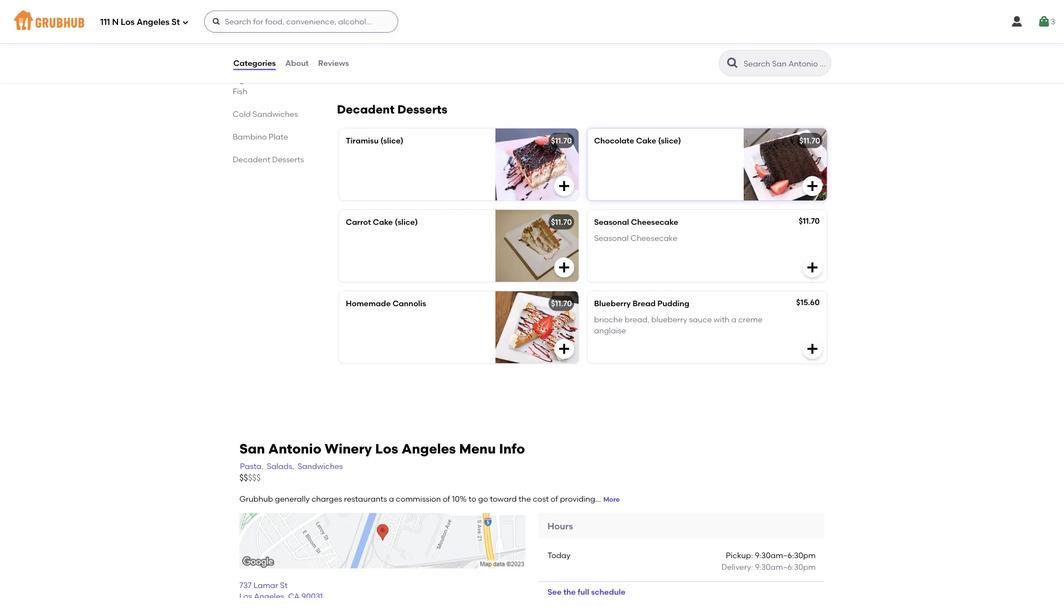 Task type: describe. For each thing, give the bounding box(es) containing it.
bambino plate
[[233, 132, 288, 141]]

cold sandwiches tab
[[233, 108, 311, 120]]

10%
[[452, 495, 467, 504]]

1 horizontal spatial desserts
[[398, 103, 448, 117]]

checkout
[[713, 361, 750, 370]]

search icon image
[[726, 57, 740, 70]]

plate inside button
[[467, 15, 487, 25]]

$11.70 for chocolate cake (slice)
[[800, 136, 821, 146]]

charges
[[312, 495, 342, 504]]

delivery:
[[722, 563, 753, 572]]

1 horizontal spatial decadent
[[337, 103, 395, 117]]

fish
[[233, 87, 247, 96]]

(slice) for chocolate cake (slice)
[[658, 136, 681, 146]]

today
[[548, 552, 571, 561]]

chocolate
[[594, 136, 635, 146]]

main navigation navigation
[[0, 0, 1065, 43]]

winery
[[325, 441, 372, 457]]

blueberry bread pudding
[[594, 299, 690, 309]]

signature meat and fish
[[233, 75, 308, 96]]

pasta,
[[240, 462, 264, 471]]

$$$$$
[[240, 474, 261, 484]]

hours
[[548, 521, 573, 532]]

see
[[548, 588, 562, 597]]

1 vertical spatial los
[[375, 441, 398, 457]]

0 vertical spatial cheesecake
[[631, 218, 679, 227]]

more
[[604, 496, 620, 504]]

signature pastas
[[233, 52, 296, 62]]

decadent inside tab
[[233, 155, 270, 164]]

meatball
[[431, 15, 465, 25]]

tiramisu (slice)
[[346, 136, 404, 146]]

brioche bread, blueberry sauce with a creme anglaise
[[594, 315, 763, 336]]

2 seasonal cheesecake from the top
[[594, 233, 678, 243]]

homemade cannolis image
[[496, 292, 579, 364]]

pickup: 9:30am–6:30pm delivery: 9:30am–6:30pm
[[722, 552, 816, 572]]

carrot cake (slice) image
[[496, 210, 579, 282]]

see the full schedule
[[548, 588, 626, 597]]

reviews button
[[318, 43, 350, 83]]

n
[[112, 17, 119, 27]]

pickup:
[[726, 552, 753, 561]]

child's
[[346, 15, 372, 25]]

$15.60
[[797, 298, 820, 307]]

schedule
[[591, 588, 626, 597]]

pasta, button
[[240, 460, 264, 473]]

salads,
[[267, 462, 294, 471]]

child's spaghetti with meatball plate image
[[496, 8, 579, 80]]

fresh salads
[[233, 29, 280, 39]]

2 of from the left
[[551, 495, 558, 504]]

...
[[596, 495, 601, 504]]

lamar
[[254, 581, 278, 591]]

2 vertical spatial sandwiches
[[298, 462, 343, 471]]

menu
[[459, 441, 496, 457]]

737
[[240, 581, 252, 591]]

about button
[[285, 43, 309, 83]]

reviews
[[318, 58, 349, 68]]

1 seasonal from the top
[[594, 218, 629, 227]]

child's spaghetti with meatball plate
[[346, 15, 487, 25]]

spaghetti
[[374, 15, 411, 25]]

decadent desserts inside decadent desserts tab
[[233, 155, 304, 164]]

st inside 'main navigation' navigation
[[172, 17, 180, 27]]

carrot
[[346, 218, 371, 227]]

the inside see the full schedule button
[[564, 588, 576, 597]]

san antonio winery los angeles menu info
[[240, 441, 525, 457]]

pasta, salads, sandwiches
[[240, 462, 343, 471]]

creme
[[739, 315, 763, 324]]

grubhub
[[240, 495, 273, 504]]

proceed to checkout
[[669, 361, 750, 370]]

1 vertical spatial angeles
[[402, 441, 456, 457]]

$11.70 for tiramisu (slice)
[[551, 136, 572, 146]]

2 9:30am–6:30pm from the top
[[755, 563, 816, 572]]

about
[[285, 58, 309, 68]]

salads, button
[[266, 460, 295, 473]]

0 horizontal spatial a
[[389, 495, 394, 504]]

$11.70 for carrot cake (slice)
[[551, 218, 572, 227]]

fresh
[[233, 29, 253, 39]]

sauce
[[689, 315, 712, 324]]

info
[[499, 441, 525, 457]]

providing
[[560, 495, 596, 504]]

(slice) for carrot cake (slice)
[[395, 218, 418, 227]]

pastas
[[271, 52, 296, 62]]

and
[[293, 75, 308, 84]]

plate inside tab
[[269, 132, 288, 141]]

full
[[578, 588, 590, 597]]

a inside "brioche bread, blueberry sauce with a creme anglaise"
[[732, 315, 737, 324]]

brioche
[[594, 315, 623, 324]]

bread,
[[625, 315, 650, 324]]

blueberry
[[594, 299, 631, 309]]

bambino plate tab
[[233, 131, 311, 143]]

to inside "button"
[[703, 361, 711, 370]]

1 horizontal spatial decadent desserts
[[337, 103, 448, 117]]



Task type: vqa. For each thing, say whether or not it's contained in the screenshot.
cost
yes



Task type: locate. For each thing, give the bounding box(es) containing it.
(slice) right chocolate
[[658, 136, 681, 146]]

1 vertical spatial decadent desserts
[[233, 155, 304, 164]]

0 horizontal spatial the
[[519, 495, 531, 504]]

0 horizontal spatial to
[[469, 495, 477, 504]]

plate right meatball
[[467, 15, 487, 25]]

sandwiches down antonio
[[298, 462, 343, 471]]

0 horizontal spatial with
[[413, 15, 430, 25]]

1 vertical spatial signature
[[233, 75, 269, 84]]

0 vertical spatial decadent desserts
[[337, 103, 448, 117]]

decadent desserts up tiramisu (slice)
[[337, 103, 448, 117]]

0 vertical spatial seasonal cheesecake
[[594, 218, 679, 227]]

0 vertical spatial plate
[[467, 15, 487, 25]]

1 horizontal spatial a
[[732, 315, 737, 324]]

9:30am–6:30pm
[[755, 552, 816, 561], [755, 563, 816, 572]]

bambino
[[233, 132, 267, 141]]

with inside "brioche bread, blueberry sauce with a creme anglaise"
[[714, 315, 730, 324]]

0 vertical spatial the
[[519, 495, 531, 504]]

angeles inside 'main navigation' navigation
[[137, 17, 170, 27]]

111 n los angeles st
[[100, 17, 180, 27]]

carrot cake (slice)
[[346, 218, 418, 227]]

0 vertical spatial st
[[172, 17, 180, 27]]

Search for food, convenience, alcohol... search field
[[204, 11, 398, 33]]

1 horizontal spatial to
[[703, 361, 711, 370]]

to
[[703, 361, 711, 370], [469, 495, 477, 504]]

seasonal cheesecake
[[594, 218, 679, 227], [594, 233, 678, 243]]

to right proceed
[[703, 361, 711, 370]]

restaurants
[[344, 495, 387, 504]]

tiramisu (slice) image
[[496, 129, 579, 201]]

grubhub generally charges restaurants a commission of 10% to go toward the cost of providing ... more
[[240, 495, 620, 504]]

proceed
[[669, 361, 701, 370]]

1 9:30am–6:30pm from the top
[[755, 552, 816, 561]]

1 vertical spatial cheesecake
[[631, 233, 678, 243]]

Search San Antonio Winery Los Angeles search field
[[743, 58, 828, 69]]

toward
[[490, 495, 517, 504]]

go
[[478, 495, 488, 504]]

sandwiches up bambino plate tab
[[253, 109, 298, 119]]

los inside 'main navigation' navigation
[[121, 17, 135, 27]]

$11.70
[[551, 136, 572, 146], [800, 136, 821, 146], [799, 217, 820, 226], [551, 218, 572, 227], [551, 299, 572, 309]]

1 vertical spatial cake
[[373, 218, 393, 227]]

decadent desserts down bambino plate tab
[[233, 155, 304, 164]]

angeles
[[137, 17, 170, 27], [402, 441, 456, 457]]

signature up fish
[[233, 75, 269, 84]]

1 of from the left
[[443, 495, 450, 504]]

pudding
[[658, 299, 690, 309]]

$11.70 for homemade cannolis
[[551, 299, 572, 309]]

1 vertical spatial st
[[280, 581, 288, 591]]

(slice)
[[381, 136, 404, 146], [658, 136, 681, 146], [395, 218, 418, 227]]

chocolate cake (slice)
[[594, 136, 681, 146]]

svg image
[[1011, 15, 1024, 28], [212, 17, 221, 26], [558, 261, 571, 275], [558, 343, 571, 356], [806, 343, 820, 356]]

1 vertical spatial a
[[389, 495, 394, 504]]

a right the restaurants at the bottom left
[[389, 495, 394, 504]]

angeles right n
[[137, 17, 170, 27]]

cake for chocolate
[[636, 136, 657, 146]]

1 vertical spatial seasonal
[[594, 233, 629, 243]]

of right cost
[[551, 495, 558, 504]]

1 vertical spatial 9:30am–6:30pm
[[755, 563, 816, 572]]

svg image
[[1038, 15, 1051, 28], [182, 19, 189, 26], [558, 180, 571, 193], [806, 180, 820, 193], [806, 261, 820, 275]]

sandwiches button
[[297, 460, 344, 473]]

1 seasonal cheesecake from the top
[[594, 218, 679, 227]]

los
[[121, 17, 135, 27], [375, 441, 398, 457]]

cold
[[233, 109, 251, 119]]

the
[[519, 495, 531, 504], [564, 588, 576, 597]]

1 horizontal spatial with
[[714, 315, 730, 324]]

sandwiches inside sandwiches tab
[[233, 7, 278, 16]]

1 horizontal spatial st
[[280, 581, 288, 591]]

homemade
[[346, 299, 391, 309]]

9:30am–6:30pm right "pickup:"
[[755, 552, 816, 561]]

1 horizontal spatial cake
[[636, 136, 657, 146]]

(slice) right the carrot
[[395, 218, 418, 227]]

737 lamar st
[[240, 581, 288, 591]]

sandwiches inside cold sandwiches tab
[[253, 109, 298, 119]]

anglaise
[[594, 326, 626, 336]]

the left full
[[564, 588, 576, 597]]

tiramisu
[[346, 136, 379, 146]]

seasonal
[[594, 218, 629, 227], [594, 233, 629, 243]]

0 horizontal spatial desserts
[[272, 155, 304, 164]]

1 vertical spatial decadent
[[233, 155, 270, 164]]

plate down cold sandwiches tab
[[269, 132, 288, 141]]

chocolate cake (slice) image
[[744, 129, 827, 201]]

of left 10%
[[443, 495, 450, 504]]

(slice) right tiramisu
[[381, 136, 404, 146]]

1 vertical spatial plate
[[269, 132, 288, 141]]

angeles left menu
[[402, 441, 456, 457]]

cold sandwiches
[[233, 109, 298, 119]]

0 vertical spatial with
[[413, 15, 430, 25]]

cake
[[636, 136, 657, 146], [373, 218, 393, 227]]

111
[[100, 17, 110, 27]]

desserts inside tab
[[272, 155, 304, 164]]

decadent
[[337, 103, 395, 117], [233, 155, 270, 164]]

9:30am–6:30pm right delivery:
[[755, 563, 816, 572]]

0 vertical spatial los
[[121, 17, 135, 27]]

0 horizontal spatial decadent desserts
[[233, 155, 304, 164]]

homemade cannolis
[[346, 299, 426, 309]]

cake right chocolate
[[636, 136, 657, 146]]

meat
[[271, 75, 291, 84]]

0 vertical spatial decadent
[[337, 103, 395, 117]]

signature inside signature meat and fish
[[233, 75, 269, 84]]

3 button
[[1038, 12, 1056, 32]]

1 vertical spatial seasonal cheesecake
[[594, 233, 678, 243]]

0 vertical spatial a
[[732, 315, 737, 324]]

blueberry
[[652, 315, 688, 324]]

signature for signature pastas
[[233, 52, 269, 62]]

with
[[413, 15, 430, 25], [714, 315, 730, 324]]

1 horizontal spatial plate
[[467, 15, 487, 25]]

cost
[[533, 495, 549, 504]]

$$
[[240, 474, 248, 484]]

2 seasonal from the top
[[594, 233, 629, 243]]

1 signature from the top
[[233, 52, 269, 62]]

0 horizontal spatial decadent
[[233, 155, 270, 164]]

bread
[[633, 299, 656, 309]]

0 vertical spatial sandwiches
[[233, 7, 278, 16]]

generally
[[275, 495, 310, 504]]

1 vertical spatial the
[[564, 588, 576, 597]]

1 horizontal spatial los
[[375, 441, 398, 457]]

0 vertical spatial seasonal
[[594, 218, 629, 227]]

3
[[1051, 17, 1056, 26]]

san
[[240, 441, 265, 457]]

cannolis
[[393, 299, 426, 309]]

1 vertical spatial to
[[469, 495, 477, 504]]

0 vertical spatial signature
[[233, 52, 269, 62]]

cake right the carrot
[[373, 218, 393, 227]]

categories button
[[233, 43, 277, 83]]

decadent up tiramisu
[[337, 103, 395, 117]]

with left meatball
[[413, 15, 430, 25]]

cheesecake
[[631, 218, 679, 227], [631, 233, 678, 243]]

0 vertical spatial angeles
[[137, 17, 170, 27]]

1 vertical spatial sandwiches
[[253, 109, 298, 119]]

0 vertical spatial cake
[[636, 136, 657, 146]]

with right sauce
[[714, 315, 730, 324]]

signature down "fresh salads"
[[233, 52, 269, 62]]

decadent desserts tab
[[233, 154, 311, 165]]

1 horizontal spatial of
[[551, 495, 558, 504]]

los right winery
[[375, 441, 398, 457]]

a left creme
[[732, 315, 737, 324]]

los right n
[[121, 17, 135, 27]]

signature pastas tab
[[233, 51, 311, 63]]

1 horizontal spatial the
[[564, 588, 576, 597]]

sandwiches up "fresh salads"
[[233, 7, 278, 16]]

2 signature from the top
[[233, 75, 269, 84]]

desserts
[[398, 103, 448, 117], [272, 155, 304, 164]]

1 vertical spatial desserts
[[272, 155, 304, 164]]

the left cost
[[519, 495, 531, 504]]

fresh salads tab
[[233, 28, 311, 40]]

plate
[[467, 15, 487, 25], [269, 132, 288, 141]]

see the full schedule button
[[539, 583, 635, 599]]

child's spaghetti with meatball plate button
[[339, 8, 579, 80]]

cake for carrot
[[373, 218, 393, 227]]

1 horizontal spatial angeles
[[402, 441, 456, 457]]

salads
[[255, 29, 280, 39]]

with inside button
[[413, 15, 430, 25]]

0 horizontal spatial plate
[[269, 132, 288, 141]]

sandwiches tab
[[233, 6, 311, 17]]

0 horizontal spatial los
[[121, 17, 135, 27]]

0 horizontal spatial cake
[[373, 218, 393, 227]]

signature meat and fish tab
[[233, 74, 311, 97]]

proceed to checkout button
[[635, 355, 784, 375]]

0 vertical spatial 9:30am–6:30pm
[[755, 552, 816, 561]]

0 horizontal spatial angeles
[[137, 17, 170, 27]]

0 horizontal spatial st
[[172, 17, 180, 27]]

signature for signature meat and fish
[[233, 75, 269, 84]]

0 vertical spatial to
[[703, 361, 711, 370]]

more button
[[604, 495, 620, 505]]

commission
[[396, 495, 441, 504]]

0 vertical spatial desserts
[[398, 103, 448, 117]]

decadent desserts
[[337, 103, 448, 117], [233, 155, 304, 164]]

737 lamar st link
[[240, 570, 526, 599]]

antonio
[[268, 441, 322, 457]]

sandwiches
[[233, 7, 278, 16], [253, 109, 298, 119], [298, 462, 343, 471]]

svg image inside 3 button
[[1038, 15, 1051, 28]]

decadent down bambino
[[233, 155, 270, 164]]

0 horizontal spatial of
[[443, 495, 450, 504]]

to left go
[[469, 495, 477, 504]]

categories
[[233, 58, 276, 68]]

1 vertical spatial with
[[714, 315, 730, 324]]



